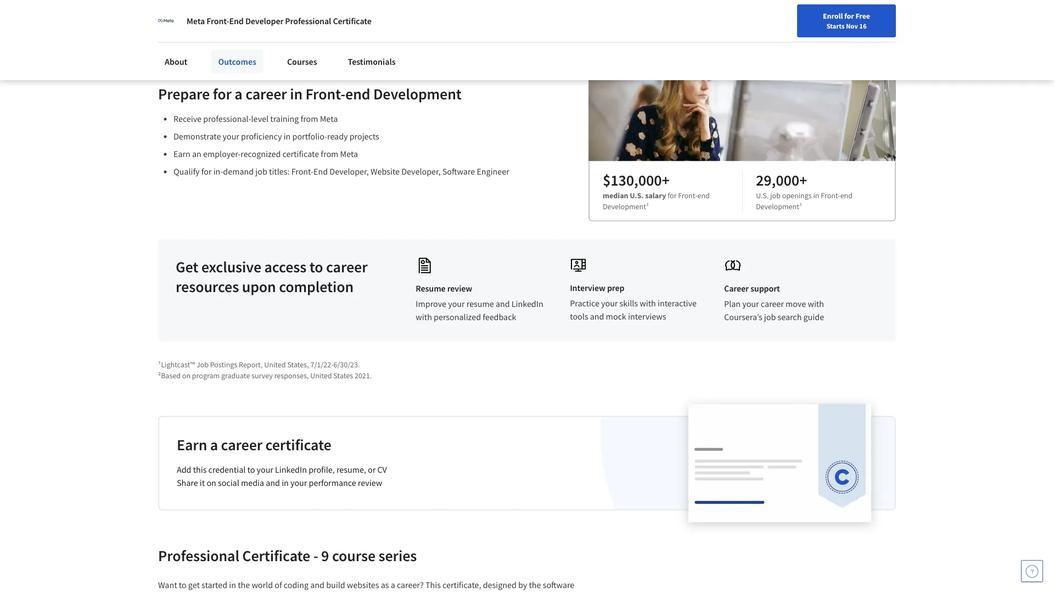 Task type: describe. For each thing, give the bounding box(es) containing it.
receive professional-level training from meta
[[174, 113, 338, 124]]

add
[[177, 464, 191, 475]]

1 horizontal spatial from
[[321, 149, 339, 159]]

¹ for 29,000
[[800, 201, 803, 211]]

add this credential to your linkedin profile, resume, or cv share it on social media and in your performance review
[[177, 464, 387, 489]]

front-
[[534, 593, 555, 593]]

courses link
[[281, 49, 324, 74]]

engineer
[[477, 166, 510, 177]]

a down designed
[[487, 593, 492, 593]]

1 vertical spatial meta
[[320, 113, 338, 124]]

1 developer, from the left
[[330, 166, 369, 177]]

coursera career certificate image
[[689, 404, 872, 522]]

prepare for a career in front-end development
[[158, 84, 462, 103]]

about
[[165, 56, 188, 67]]

an
[[192, 149, 202, 159]]

to inside the want to get started in the world of coding and build websites as a career? this certificate, designed by the software engineering experts at meta—the creators of facebook and instagram, will prepare you for a career as a front-en
[[179, 580, 187, 591]]

for for qualify
[[201, 166, 212, 177]]

end inside for front-end development
[[698, 190, 710, 200]]

projects
[[350, 131, 379, 142]]

-
[[314, 546, 318, 565]]

states
[[334, 371, 353, 380]]

your left performance
[[291, 478, 307, 489]]

earn for earn a career certificate
[[177, 435, 207, 454]]

on inside add this credential to your linkedin profile, resume, or cv share it on social media and in your performance review
[[207, 478, 216, 489]]

0 vertical spatial meta
[[187, 15, 205, 26]]

$130,000 + median u.s. salary
[[603, 170, 670, 200]]

$130,000
[[603, 170, 662, 190]]

interview
[[570, 283, 606, 294]]

0 vertical spatial end
[[229, 15, 244, 26]]

professional-
[[203, 113, 251, 124]]

prepare
[[429, 593, 458, 593]]

¹lightcast™
[[158, 360, 195, 369]]

career up "credential"
[[221, 435, 263, 454]]

your inside resume review improve your resume and linkedin with personalized feedback
[[448, 299, 465, 310]]

0 vertical spatial from
[[301, 113, 318, 124]]

career inside the want to get started in the world of coding and build websites as a career? this certificate, designed by the software engineering experts at meta—the creators of facebook and instagram, will prepare you for a career as a front-en
[[493, 593, 517, 593]]

report,
[[239, 360, 263, 369]]

credential
[[209, 464, 246, 475]]

improve
[[416, 299, 447, 310]]

openings
[[783, 190, 812, 200]]

16
[[860, 21, 867, 30]]

1 horizontal spatial certificate
[[333, 15, 372, 26]]

career support plan your career move with coursera's job search guide
[[725, 283, 825, 323]]

testimonials
[[348, 56, 396, 67]]

with inside resume review improve your resume and linkedin with personalized feedback
[[416, 312, 432, 323]]

prep
[[608, 283, 625, 294]]

level
[[251, 113, 269, 124]]

skills
[[620, 298, 638, 309]]

graduate
[[221, 371, 250, 380]]

career up level
[[246, 84, 287, 103]]

to for your
[[247, 464, 255, 475]]

world
[[252, 580, 273, 591]]

feedback
[[483, 312, 517, 323]]

show notifications image
[[906, 14, 920, 27]]

0 vertical spatial as
[[381, 580, 389, 591]]

front- inside for front-end development
[[679, 190, 698, 200]]

designed
[[483, 580, 517, 591]]

your up media
[[257, 464, 274, 475]]

job
[[197, 360, 209, 369]]

and inside resume review improve your resume and linkedin with personalized feedback
[[496, 299, 510, 310]]

media
[[241, 478, 264, 489]]

1 the from the left
[[238, 580, 250, 591]]

states,
[[288, 360, 309, 369]]

to for career
[[310, 257, 323, 276]]

career inside get exclusive access to career resources upon completion
[[326, 257, 368, 276]]

with inside 'career support plan your career move with coursera's job search guide'
[[808, 299, 825, 310]]

professional certificate - 9 course series
[[158, 546, 417, 565]]

job inside 'career support plan your career move with coursera's job search guide'
[[765, 312, 776, 323]]

access
[[265, 257, 307, 276]]

demand
[[223, 166, 254, 177]]

english
[[844, 12, 871, 23]]

creators
[[280, 593, 310, 593]]

linkedin inside add this credential to your linkedin profile, resume, or cv share it on social media and in your performance review
[[275, 464, 307, 475]]

for inside for front-end development
[[668, 190, 677, 200]]

1 vertical spatial as
[[518, 593, 526, 593]]

1 vertical spatial certificate
[[242, 546, 311, 565]]

support
[[751, 283, 781, 294]]

performance
[[309, 478, 356, 489]]

meta front-end developer professional certificate
[[187, 15, 372, 26]]

review inside add this credential to your linkedin profile, resume, or cv share it on social media and in your performance review
[[358, 478, 382, 489]]

resources
[[176, 277, 239, 296]]

employer-
[[203, 149, 241, 159]]

titles:
[[269, 166, 290, 177]]

at
[[233, 593, 240, 593]]

interview prep practice your skills with interactive tools and mock interviews
[[570, 283, 697, 322]]

practice
[[570, 298, 600, 309]]

a up "credential"
[[210, 435, 218, 454]]

meta image
[[158, 13, 174, 29]]

0 vertical spatial certificate
[[283, 149, 319, 159]]

proficiency
[[241, 131, 282, 142]]

a up professional-
[[235, 84, 243, 103]]

0 horizontal spatial development
[[374, 84, 462, 103]]

portfolio-
[[293, 131, 327, 142]]

a up instagram,
[[391, 580, 395, 591]]

or
[[368, 464, 376, 475]]

¹lightcast™ job postings report, united states, 7/1/22-6/30/23. ²based on program graduate survey responses, united states 2021.
[[158, 360, 372, 380]]

for for prepare
[[213, 84, 232, 103]]

this
[[193, 464, 207, 475]]

get
[[188, 580, 200, 591]]

facebook
[[321, 593, 356, 593]]

+ for $130,000
[[662, 170, 670, 190]]

by
[[519, 580, 528, 591]]

enroll for free starts nov 16
[[824, 11, 871, 30]]

career?
[[397, 580, 424, 591]]

with inside the interview prep practice your skills with interactive tools and mock interviews
[[640, 298, 656, 309]]

in-
[[214, 166, 223, 177]]

training
[[270, 113, 299, 124]]

qualify
[[174, 166, 200, 177]]

and left build
[[311, 580, 325, 591]]

earn for earn an employer-recognized certificate from meta
[[174, 149, 191, 159]]

english button
[[824, 0, 891, 36]]

outcomes link
[[212, 49, 263, 74]]

starts
[[827, 21, 845, 30]]

1 vertical spatial professional
[[158, 546, 239, 565]]



Task type: vqa. For each thing, say whether or not it's contained in the screenshot.
what do you want to learn? text field
no



Task type: locate. For each thing, give the bounding box(es) containing it.
1 vertical spatial review
[[358, 478, 382, 489]]

median
[[603, 190, 629, 200]]

and inside add this credential to your linkedin profile, resume, or cv share it on social media and in your performance review
[[266, 478, 280, 489]]

resume
[[467, 299, 494, 310]]

2 horizontal spatial to
[[310, 257, 323, 276]]

2 + from the left
[[800, 170, 808, 190]]

completion
[[279, 277, 354, 296]]

0 horizontal spatial to
[[179, 580, 187, 591]]

2 horizontal spatial with
[[808, 299, 825, 310]]

shopping cart: 1 item image
[[798, 8, 819, 26]]

certificate down portfolio-
[[283, 149, 319, 159]]

course
[[332, 546, 376, 565]]

front- down the courses 'link'
[[306, 84, 346, 103]]

and right media
[[266, 478, 280, 489]]

1 vertical spatial united
[[310, 371, 332, 380]]

earn left an on the left of the page
[[174, 149, 191, 159]]

1 horizontal spatial on
[[207, 478, 216, 489]]

on
[[182, 371, 191, 380], [207, 478, 216, 489]]

0 horizontal spatial certificate
[[242, 546, 311, 565]]

testimonials link
[[341, 49, 403, 74]]

certificate up testimonials
[[333, 15, 372, 26]]

end down portfolio-
[[314, 166, 328, 177]]

development inside 29,000 + u.s. job openings in front-end development
[[757, 201, 800, 211]]

of right world
[[275, 580, 282, 591]]

0 vertical spatial job
[[256, 166, 267, 177]]

developer, right the website
[[402, 166, 441, 177]]

2 vertical spatial job
[[765, 312, 776, 323]]

outcomes
[[218, 56, 257, 67]]

0 horizontal spatial from
[[301, 113, 318, 124]]

earn up add
[[177, 435, 207, 454]]

1 vertical spatial to
[[247, 464, 255, 475]]

1 vertical spatial end
[[314, 166, 328, 177]]

developer,
[[330, 166, 369, 177], [402, 166, 441, 177]]

linkedin left the profile,
[[275, 464, 307, 475]]

you
[[460, 593, 473, 593]]

0 horizontal spatial review
[[358, 478, 382, 489]]

nov
[[847, 21, 859, 30]]

end
[[229, 15, 244, 26], [314, 166, 328, 177]]

7/1/22-
[[311, 360, 334, 369]]

free
[[856, 11, 871, 21]]

the up at
[[238, 580, 250, 591]]

career
[[246, 84, 287, 103], [326, 257, 368, 276], [761, 299, 784, 310], [221, 435, 263, 454], [493, 593, 517, 593]]

in right media
[[282, 478, 289, 489]]

exclusive
[[202, 257, 262, 276]]

and inside the interview prep practice your skills with interactive tools and mock interviews
[[590, 311, 605, 322]]

tools
[[570, 311, 589, 322]]

to up completion
[[310, 257, 323, 276]]

2 horizontal spatial development
[[757, 201, 800, 211]]

personalized
[[434, 312, 481, 323]]

review inside resume review improve your resume and linkedin with personalized feedback
[[448, 283, 473, 294]]

in up training
[[290, 84, 303, 103]]

profile,
[[309, 464, 335, 475]]

front- right titles:
[[292, 166, 314, 177]]

0 vertical spatial certificate
[[333, 15, 372, 26]]

move
[[786, 299, 807, 310]]

1 vertical spatial earn
[[177, 435, 207, 454]]

in up at
[[229, 580, 236, 591]]

in inside 29,000 + u.s. job openings in front-end development
[[814, 190, 820, 200]]

u.s. down 29,000
[[757, 190, 769, 200]]

professional up the courses 'link'
[[285, 15, 331, 26]]

0 horizontal spatial end
[[346, 84, 371, 103]]

front- up outcomes link
[[207, 15, 229, 26]]

0 horizontal spatial of
[[275, 580, 282, 591]]

end left developer
[[229, 15, 244, 26]]

0 horizontal spatial the
[[238, 580, 250, 591]]

29,000
[[757, 170, 800, 190]]

the
[[238, 580, 250, 591], [529, 580, 541, 591]]

earn an employer-recognized certificate from meta
[[174, 149, 358, 159]]

1 horizontal spatial end
[[698, 190, 710, 200]]

help center image
[[1026, 565, 1039, 578]]

0 horizontal spatial ¹
[[647, 201, 649, 211]]

2 developer, from the left
[[402, 166, 441, 177]]

united down 7/1/22-
[[310, 371, 332, 380]]

None search field
[[157, 7, 420, 29]]

your up mock
[[602, 298, 618, 309]]

0 vertical spatial professional
[[285, 15, 331, 26]]

0 vertical spatial earn
[[174, 149, 191, 159]]

coursera's
[[725, 312, 763, 323]]

with
[[640, 298, 656, 309], [808, 299, 825, 310], [416, 312, 432, 323]]

program
[[192, 371, 220, 380]]

interactive
[[658, 298, 697, 309]]

experts
[[204, 593, 231, 593]]

it
[[200, 478, 205, 489]]

with up guide
[[808, 299, 825, 310]]

1 horizontal spatial professional
[[285, 15, 331, 26]]

1 u.s. from the left
[[630, 190, 644, 200]]

demonstrate
[[174, 131, 221, 142]]

review
[[448, 283, 473, 294], [358, 478, 382, 489]]

your inside the interview prep practice your skills with interactive tools and mock interviews
[[602, 298, 618, 309]]

for inside the want to get started in the world of coding and build websites as a career? this certificate, designed by the software engineering experts at meta—the creators of facebook and instagram, will prepare you for a career as a front-en
[[475, 593, 485, 593]]

end
[[346, 84, 371, 103], [698, 190, 710, 200], [841, 190, 853, 200]]

+ up the salary
[[662, 170, 670, 190]]

¹ for $130,000
[[647, 201, 649, 211]]

0 horizontal spatial end
[[229, 15, 244, 26]]

0 horizontal spatial united
[[264, 360, 286, 369]]

0 vertical spatial linkedin
[[512, 299, 544, 310]]

0 horizontal spatial linkedin
[[275, 464, 307, 475]]

career down the 'support'
[[761, 299, 784, 310]]

of right the creators
[[312, 593, 319, 593]]

your up coursera's
[[743, 299, 760, 310]]

software
[[443, 166, 475, 177]]

share
[[177, 478, 198, 489]]

mock
[[606, 311, 627, 322]]

career inside 'career support plan your career move with coursera's job search guide'
[[761, 299, 784, 310]]

1 horizontal spatial meta
[[320, 113, 338, 124]]

u.s. inside $130,000 + median u.s. salary
[[630, 190, 644, 200]]

series
[[379, 546, 417, 565]]

your down professional-
[[223, 131, 239, 142]]

and down "websites"
[[358, 593, 372, 593]]

career up completion
[[326, 257, 368, 276]]

0 vertical spatial united
[[264, 360, 286, 369]]

earn
[[174, 149, 191, 159], [177, 435, 207, 454]]

in right openings
[[814, 190, 820, 200]]

with down 'improve' at the left of the page
[[416, 312, 432, 323]]

in inside the want to get started in the world of coding and build websites as a career? this certificate, designed by the software engineering experts at meta—the creators of facebook and instagram, will prepare you for a career as a front-en
[[229, 580, 236, 591]]

end inside 29,000 + u.s. job openings in front-end development
[[841, 190, 853, 200]]

resume review improve your resume and linkedin with personalized feedback
[[416, 283, 544, 323]]

9
[[321, 546, 329, 565]]

meta up ready
[[320, 113, 338, 124]]

postings
[[210, 360, 238, 369]]

website
[[371, 166, 400, 177]]

job inside 29,000 + u.s. job openings in front-end development
[[771, 190, 781, 200]]

¹
[[647, 201, 649, 211], [800, 201, 803, 211]]

interviews
[[628, 311, 667, 322]]

front- right the salary
[[679, 190, 698, 200]]

this
[[426, 580, 441, 591]]

0 vertical spatial to
[[310, 257, 323, 276]]

cv
[[378, 464, 387, 475]]

development inside for front-end development
[[603, 201, 647, 211]]

1 vertical spatial from
[[321, 149, 339, 159]]

1 horizontal spatial end
[[314, 166, 328, 177]]

with up interviews
[[640, 298, 656, 309]]

career down designed
[[493, 593, 517, 593]]

professional up get
[[158, 546, 239, 565]]

1 horizontal spatial review
[[448, 283, 473, 294]]

as up instagram,
[[381, 580, 389, 591]]

review down or
[[358, 478, 382, 489]]

u.s.
[[630, 190, 644, 200], [757, 190, 769, 200]]

united up survey on the bottom of page
[[264, 360, 286, 369]]

review up resume
[[448, 283, 473, 294]]

1 horizontal spatial the
[[529, 580, 541, 591]]

from up portfolio-
[[301, 113, 318, 124]]

0 horizontal spatial professional
[[158, 546, 239, 565]]

social
[[218, 478, 239, 489]]

resume,
[[337, 464, 366, 475]]

to up "engineering"
[[179, 580, 187, 591]]

1 ¹ from the left
[[647, 201, 649, 211]]

0 horizontal spatial with
[[416, 312, 432, 323]]

as down by
[[518, 593, 526, 593]]

as
[[381, 580, 389, 591], [518, 593, 526, 593]]

software
[[543, 580, 575, 591]]

certificate
[[333, 15, 372, 26], [242, 546, 311, 565]]

in inside add this credential to your linkedin profile, resume, or cv share it on social media and in your performance review
[[282, 478, 289, 489]]

the up front- on the bottom right of page
[[529, 580, 541, 591]]

1 horizontal spatial as
[[518, 593, 526, 593]]

linkedin up 'feedback' in the left bottom of the page
[[512, 299, 544, 310]]

on right it
[[207, 478, 216, 489]]

2 horizontal spatial meta
[[340, 149, 358, 159]]

responses,
[[275, 371, 309, 380]]

upon
[[242, 277, 276, 296]]

1 horizontal spatial development
[[603, 201, 647, 211]]

1 horizontal spatial u.s.
[[757, 190, 769, 200]]

meta right meta image
[[187, 15, 205, 26]]

front- right openings
[[822, 190, 841, 200]]

developer, left the website
[[330, 166, 369, 177]]

job down 29,000
[[771, 190, 781, 200]]

u.s. inside 29,000 + u.s. job openings in front-end development
[[757, 190, 769, 200]]

to inside add this credential to your linkedin profile, resume, or cv share it on social media and in your performance review
[[247, 464, 255, 475]]

guide
[[804, 312, 825, 323]]

1 vertical spatial linkedin
[[275, 464, 307, 475]]

want to get started in the world of coding and build websites as a career? this certificate, designed by the software engineering experts at meta—the creators of facebook and instagram, will prepare you for a career as a front-en
[[158, 580, 577, 593]]

+ inside $130,000 + median u.s. salary
[[662, 170, 670, 190]]

2 the from the left
[[529, 580, 541, 591]]

job left search
[[765, 312, 776, 323]]

meta—the
[[242, 593, 278, 593]]

u.s. down $130,000
[[630, 190, 644, 200]]

build
[[326, 580, 345, 591]]

0 horizontal spatial u.s.
[[630, 190, 644, 200]]

29,000 + u.s. job openings in front-end development
[[757, 170, 853, 211]]

1 horizontal spatial linkedin
[[512, 299, 544, 310]]

linkedin inside resume review improve your resume and linkedin with personalized feedback
[[512, 299, 544, 310]]

certificate,
[[443, 580, 482, 591]]

meta up qualify for in-demand job titles: front-end developer, website developer, software engineer
[[340, 149, 358, 159]]

on inside ¹lightcast™ job postings report, united states, 7/1/22-6/30/23. ²based on program graduate survey responses, united states 2021.
[[182, 371, 191, 380]]

+ up openings
[[800, 170, 808, 190]]

in down training
[[284, 131, 291, 142]]

1 horizontal spatial with
[[640, 298, 656, 309]]

+ inside 29,000 + u.s. job openings in front-end development
[[800, 170, 808, 190]]

and up 'feedback' in the left bottom of the page
[[496, 299, 510, 310]]

0 vertical spatial of
[[275, 580, 282, 591]]

coding
[[284, 580, 309, 591]]

+ for 29,000
[[800, 170, 808, 190]]

0 vertical spatial on
[[182, 371, 191, 380]]

1 vertical spatial of
[[312, 593, 319, 593]]

from down ready
[[321, 149, 339, 159]]

want
[[158, 580, 177, 591]]

1 + from the left
[[662, 170, 670, 190]]

for right the salary
[[668, 190, 677, 200]]

0 vertical spatial review
[[448, 283, 473, 294]]

on down ¹lightcast™
[[182, 371, 191, 380]]

for right "you"
[[475, 593, 485, 593]]

1 horizontal spatial +
[[800, 170, 808, 190]]

earn a career certificate
[[177, 435, 332, 454]]

meta
[[187, 15, 205, 26], [320, 113, 338, 124], [340, 149, 358, 159]]

started
[[202, 580, 228, 591]]

end right openings
[[841, 190, 853, 200]]

1 horizontal spatial to
[[247, 464, 255, 475]]

survey
[[252, 371, 273, 380]]

2 horizontal spatial end
[[841, 190, 853, 200]]

0 horizontal spatial on
[[182, 371, 191, 380]]

plan
[[725, 299, 741, 310]]

to up media
[[247, 464, 255, 475]]

websites
[[347, 580, 379, 591]]

0 horizontal spatial developer,
[[330, 166, 369, 177]]

a left front- on the bottom right of page
[[528, 593, 533, 593]]

and right tools
[[590, 311, 605, 322]]

end down testimonials link
[[346, 84, 371, 103]]

demonstrate your proficiency in portfolio-ready projects
[[174, 131, 379, 142]]

for left in-
[[201, 166, 212, 177]]

0 horizontal spatial as
[[381, 580, 389, 591]]

2 vertical spatial to
[[179, 580, 187, 591]]

for front-end development
[[603, 190, 710, 211]]

ready
[[327, 131, 348, 142]]

+
[[662, 170, 670, 190], [800, 170, 808, 190]]

2 ¹ from the left
[[800, 201, 803, 211]]

about link
[[158, 49, 194, 74]]

1 vertical spatial on
[[207, 478, 216, 489]]

for up professional-
[[213, 84, 232, 103]]

end right the salary
[[698, 190, 710, 200]]

1 horizontal spatial united
[[310, 371, 332, 380]]

¹ down openings
[[800, 201, 803, 211]]

1 vertical spatial certificate
[[266, 435, 332, 454]]

your up the personalized
[[448, 299, 465, 310]]

¹ down the salary
[[647, 201, 649, 211]]

front- inside 29,000 + u.s. job openings in front-end development
[[822, 190, 841, 200]]

job down 'recognized' on the top of the page
[[256, 166, 267, 177]]

certificate up the profile,
[[266, 435, 332, 454]]

for inside enroll for free starts nov 16
[[845, 11, 855, 21]]

1 vertical spatial job
[[771, 190, 781, 200]]

for for enroll
[[845, 11, 855, 21]]

2 vertical spatial meta
[[340, 149, 358, 159]]

2 u.s. from the left
[[757, 190, 769, 200]]

your inside 'career support plan your career move with coursera's job search guide'
[[743, 299, 760, 310]]

0 horizontal spatial meta
[[187, 15, 205, 26]]

certificate up world
[[242, 546, 311, 565]]

for up "nov"
[[845, 11, 855, 21]]

1 horizontal spatial ¹
[[800, 201, 803, 211]]

0 horizontal spatial +
[[662, 170, 670, 190]]

prepare
[[158, 84, 210, 103]]

to inside get exclusive access to career resources upon completion
[[310, 257, 323, 276]]

1 horizontal spatial of
[[312, 593, 319, 593]]

1 horizontal spatial developer,
[[402, 166, 441, 177]]

to
[[310, 257, 323, 276], [247, 464, 255, 475], [179, 580, 187, 591]]



